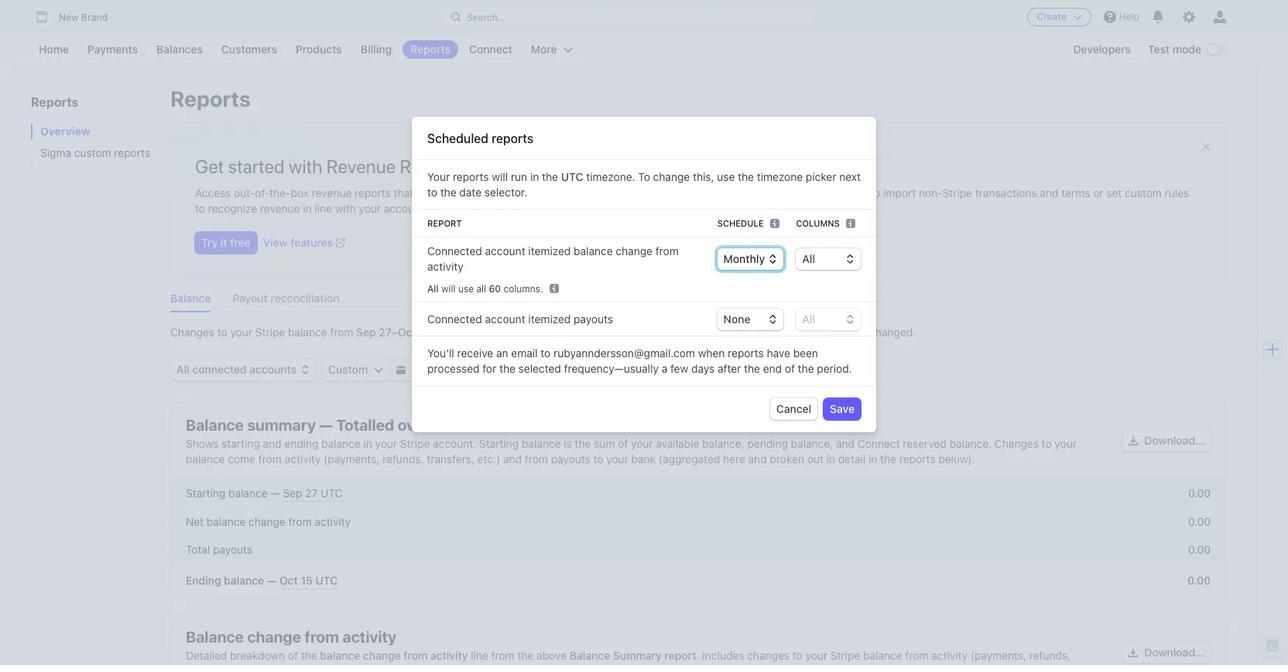 Task type: vqa. For each thing, say whether or not it's contained in the screenshot.
'sep' inside Row
yes



Task type: describe. For each thing, give the bounding box(es) containing it.
utc up the "net balance change from activity"
[[321, 487, 343, 500]]

view features link
[[263, 235, 345, 251]]

sigma custom reports link
[[31, 146, 155, 161]]

columns
[[796, 218, 840, 228]]

0.00 for row containing starting balance —
[[1189, 487, 1211, 500]]

you'll
[[427, 347, 454, 360]]

rubyanndersson@gmail.com
[[554, 347, 695, 360]]

change inside timezone. to change this, use the timezone picker next to the date selector.
[[653, 170, 690, 183]]

sep 27 – oct 15
[[412, 363, 487, 376]]

1 vertical spatial sep
[[412, 363, 432, 376]]

schedule… button
[[575, 359, 660, 381]]

on
[[471, 326, 483, 339]]

revenue
[[327, 156, 396, 177]]

row containing net balance change from activity
[[170, 509, 1227, 537]]

how
[[746, 326, 767, 339]]

customers link
[[214, 40, 285, 59]]

of up excluding
[[288, 650, 298, 663]]

change up well
[[363, 650, 401, 663]]

oct for ending balance — oct 15 utc
[[280, 575, 298, 588]]

refunds, inside . includes changes to your stripe balance from activity (payments, refunds, transfers, etc.), excluding payouts, as well as itemized downloads.
[[1030, 650, 1071, 663]]

custom
[[328, 363, 368, 376]]

total
[[186, 544, 210, 557]]

and right etc.)
[[503, 453, 522, 466]]

activity inside balance summary — totalled over connected accounts shows starting and ending balance in your stripe account. starting balance is the sum of your available balance, pending balance, and connect reserved balance. changes to your balance come from activity (payments, refunds, transfers, etc.) and from payouts to your bank (aggregated here and broken out in detail in the reports below).
[[285, 453, 321, 466]]

try it free button
[[195, 232, 257, 254]]

transfers, inside . includes changes to your stripe balance from activity (payments, refunds, transfers, etc.), excluding payouts, as well as itemized downloads.
[[186, 665, 234, 666]]

from inside . includes changes to your stripe balance from activity (payments, refunds, transfers, etc.), excluding payouts, as well as itemized downloads.
[[905, 650, 929, 663]]

view
[[263, 236, 288, 249]]

reports down overview link
[[114, 146, 150, 160]]

create button
[[1028, 8, 1092, 26]]

to right balance.
[[1042, 437, 1052, 451]]

account for payouts
[[485, 313, 525, 326]]

developers
[[1074, 43, 1131, 56]]

balance right above
[[570, 650, 610, 663]]

the up accrual
[[738, 170, 754, 183]]

when
[[698, 347, 725, 360]]

changes to your stripe balance from sep 27 – oct 15 , based on the
[[170, 326, 502, 339]]

the left end at the right of page
[[744, 362, 760, 375]]

above
[[537, 650, 567, 663]]

stripe down timezone.
[[583, 187, 612, 200]]

from inside connected account itemized balance change from activity
[[656, 244, 679, 258]]

transfers, inside balance summary — totalled over connected accounts shows starting and ending balance in your stripe account. starting balance is the sum of your available balance, pending balance, and connect reserved balance. changes to your balance come from activity (payments, refunds, transfers, etc.) and from payouts to your bank (aggregated here and broken out in detail in the reports below).
[[427, 453, 475, 466]]

in right run
[[530, 170, 539, 183]]

row containing ending balance —
[[170, 564, 1227, 599]]

0 horizontal spatial connect
[[469, 43, 512, 56]]

data
[[615, 187, 637, 200]]

come
[[228, 453, 256, 466]]

use inside timezone. to change this, use the timezone picker next to the date selector.
[[717, 170, 735, 183]]

after
[[718, 362, 741, 375]]

. includes changes to your stripe balance from activity (payments, refunds, transfers, etc.), excluding payouts, as well as itemized downloads.
[[186, 650, 1071, 666]]

account for balance
[[485, 244, 525, 258]]

to
[[638, 170, 650, 183]]

utc up latest
[[561, 170, 583, 183]]

svg image inside utc button
[[506, 366, 515, 375]]

summary
[[613, 650, 662, 663]]

0 vertical spatial will
[[492, 170, 508, 183]]

reconciliation
[[271, 292, 340, 305]]

connected
[[433, 417, 511, 434]]

stripe left transactions at the top
[[943, 187, 973, 200]]

new brand
[[59, 12, 108, 23]]

1 balance, from the left
[[702, 437, 745, 451]]

1 vertical spatial use
[[458, 283, 474, 295]]

refunds, inside balance summary — totalled over connected accounts shows starting and ending balance in your stripe account. starting balance is the sum of your available balance, pending balance, and connect reserved balance. changes to your balance come from activity (payments, refunds, transfers, etc.) and from payouts to your bank (aggregated here and broken out in detail in the reports below).
[[383, 453, 424, 466]]

reports loading completed element
[[170, 124, 1227, 666]]

custom inside access out-of-the-box revenue reports that automatically capture your latest stripe data and streamline accrual accounting. you can also import non-stripe transactions and terms or set custom rules to recognize revenue in line with your accounting practices.
[[1125, 187, 1162, 200]]

transactions
[[975, 187, 1037, 200]]

detailed
[[186, 650, 227, 663]]

— for totalled
[[319, 417, 333, 434]]

all
[[427, 283, 439, 295]]

with inside access out-of-the-box revenue reports that automatically capture your latest stripe data and streamline accrual accounting. you can also import non-stripe transactions and terms or set custom rules to recognize revenue in line with your accounting practices.
[[335, 202, 356, 215]]

next
[[840, 170, 861, 183]]

and down to
[[640, 187, 659, 200]]

0 horizontal spatial custom
[[74, 146, 111, 160]]

cancel button
[[770, 399, 818, 420]]

svg image for balance summary — totalled over connected accounts download… button
[[1129, 437, 1139, 446]]

frequency—usually
[[564, 362, 659, 375]]

to up the when
[[698, 326, 708, 339]]

utc button
[[500, 359, 550, 381]]

1 horizontal spatial reports
[[170, 86, 251, 112]]

0 horizontal spatial –
[[392, 326, 398, 339]]

in right out
[[827, 453, 835, 466]]

and up detail at the bottom of page
[[836, 437, 855, 451]]

(aggregated
[[659, 453, 720, 466]]

practices.
[[442, 202, 492, 215]]

balance.
[[950, 437, 992, 451]]

in inside access out-of-the-box revenue reports that automatically capture your latest stripe data and streamline accrual accounting. you can also import non-stripe transactions and terms or set custom rules to recognize revenue in line with your accounting practices.
[[303, 202, 312, 215]]

schedule
[[718, 218, 764, 228]]

starting inside balance summary — totalled over connected accounts shows starting and ending balance in your stripe account. starting balance is the sum of your available balance, pending balance, and connect reserved balance. changes to your balance come from activity (payments, refunds, transfers, etc.) and from payouts to your bank (aggregated here and broken out in detail in the reports below).
[[479, 437, 519, 451]]

1 horizontal spatial line
[[471, 650, 488, 663]]

stripe inside . includes changes to your stripe balance from activity (payments, refunds, transfers, etc.), excluding payouts, as well as itemized downloads.
[[831, 650, 860, 663]]

balances
[[156, 43, 203, 56]]

connected for connected account itemized payouts
[[427, 313, 482, 326]]

picker
[[806, 170, 837, 183]]

in right detail at the bottom of page
[[869, 453, 878, 466]]

developers link
[[1066, 40, 1139, 59]]

0.00 for row containing total payouts
[[1189, 544, 1211, 557]]

latest
[[552, 187, 580, 200]]

the down your on the top left
[[440, 186, 457, 199]]

— for sep
[[271, 487, 280, 500]]

new
[[59, 12, 79, 23]]

the up excluding
[[301, 650, 317, 663]]

your inside . includes changes to your stripe balance from activity (payments, refunds, transfers, etc.), excluding payouts, as well as itemized downloads.
[[806, 650, 828, 663]]

to down balance link
[[217, 326, 227, 339]]

balance for balance summary — totalled over connected accounts shows starting and ending balance in your stripe account. starting balance is the sum of your available balance, pending balance, and connect reserved balance. changes to your balance come from activity (payments, refunds, transfers, etc.) and from payouts to your bank (aggregated here and broken out in detail in the reports below).
[[186, 417, 244, 434]]

of down "connected account itemized payouts" on the top left
[[531, 326, 541, 339]]

been
[[793, 347, 818, 360]]

download… for balance summary — totalled over connected accounts
[[1145, 434, 1205, 448]]

and down summary
[[263, 437, 282, 451]]

to inside access out-of-the-box revenue reports that automatically capture your latest stripe data and streamline accrual accounting. you can also import non-stripe transactions and terms or set custom rules to recognize revenue in line with your accounting practices.
[[195, 202, 205, 215]]

svg image for download… button associated with balance change from activity
[[1129, 649, 1139, 658]]

download… for balance change from activity
[[1145, 647, 1205, 660]]

balance for balance change from activity
[[186, 629, 244, 647]]

the down an
[[499, 362, 516, 375]]

broken
[[770, 453, 805, 466]]

changes inside balance summary — totalled over connected accounts shows starting and ending balance in your stripe account. starting balance is the sum of your available balance, pending balance, and connect reserved balance. changes to your balance come from activity (payments, refunds, transfers, etc.) and from payouts to your bank (aggregated here and broken out in detail in the reports below).
[[995, 437, 1039, 451]]

a
[[662, 362, 668, 375]]

payouts inside balance summary — totalled over connected accounts shows starting and ending balance in your stripe account. starting balance is the sum of your available balance, pending balance, and connect reserved balance. changes to your balance come from activity (payments, refunds, transfers, etc.) and from payouts to your bank (aggregated here and broken out in detail in the reports below).
[[551, 453, 591, 466]]

columns.
[[504, 283, 543, 295]]

activity inside row
[[315, 516, 351, 529]]

itemized for payouts
[[528, 313, 571, 326]]

activity inside . includes changes to your stripe balance from activity (payments, refunds, transfers, etc.), excluding payouts, as well as itemized downloads.
[[932, 650, 968, 663]]

reports inside balance summary — totalled over connected accounts shows starting and ending balance in your stripe account. starting balance is the sum of your available balance, pending balance, and connect reserved balance. changes to your balance come from activity (payments, refunds, transfers, etc.) and from payouts to your bank (aggregated here and broken out in detail in the reports below).
[[900, 453, 936, 466]]

the down been
[[798, 362, 814, 375]]

also
[[860, 187, 881, 200]]

recognition
[[400, 156, 495, 177]]

1 vertical spatial –
[[448, 363, 454, 376]]

view features
[[263, 236, 333, 249]]

utc up balance change from activity
[[316, 575, 338, 588]]

get started with revenue recognition
[[195, 156, 495, 177]]

svg image for custom popup button
[[374, 366, 384, 375]]

tab list containing balance
[[170, 288, 1227, 313]]

0 vertical spatial payouts
[[574, 313, 613, 326]]

your
[[427, 170, 450, 183]]

2 horizontal spatial 27
[[435, 363, 448, 376]]

below).
[[939, 453, 975, 466]]

change up 'rubyanndersson@gmail.com'
[[607, 326, 644, 339]]

get
[[195, 156, 224, 177]]

period.
[[817, 362, 852, 375]]

breakdown
[[230, 650, 285, 663]]

2 horizontal spatial reports
[[410, 43, 451, 56]]

payouts,
[[316, 665, 359, 666]]

itemized for balance
[[528, 244, 571, 258]]

customers
[[221, 43, 277, 56]]

over
[[398, 417, 430, 434]]

try
[[201, 236, 218, 249]]

payout reconciliation
[[233, 292, 340, 305]]

2 balance, from the left
[[791, 437, 833, 451]]

connected account itemized balance change from activity
[[427, 244, 679, 273]]

to inside you'll receive an email to rubyanndersson@gmail.com when reports have been processed for the selected frequency—usually a few days after the end of the period.
[[541, 347, 551, 360]]

date of the balance change
[[505, 326, 644, 339]]

started
[[228, 156, 285, 177]]

for
[[483, 362, 497, 375]]

etc.),
[[236, 665, 262, 666]]

that
[[394, 187, 414, 200]]

reports up run
[[492, 131, 534, 145]]

change inside connected account itemized balance change from activity
[[616, 244, 653, 258]]

payouts inside row
[[213, 544, 253, 557]]

0.00 for row containing ending balance —
[[1188, 575, 1211, 588]]

of inside you'll receive an email to rubyanndersson@gmail.com when reports have been processed for the selected frequency—usually a few days after the end of the period.
[[785, 362, 795, 375]]

downloads.
[[458, 665, 515, 666]]

etc.)
[[478, 453, 500, 466]]

features
[[291, 236, 333, 249]]

available
[[656, 437, 699, 451]]

search…
[[467, 11, 506, 23]]

1 vertical spatial revenue
[[260, 202, 300, 215]]

automatically
[[416, 187, 483, 200]]

it
[[221, 236, 227, 249]]

set
[[1107, 187, 1122, 200]]

0 horizontal spatial reports
[[31, 95, 78, 109]]

0 horizontal spatial changes
[[170, 326, 214, 339]]

and down pending
[[748, 453, 767, 466]]

custom button
[[322, 359, 390, 381]]



Task type: locate. For each thing, give the bounding box(es) containing it.
0 vertical spatial 15
[[419, 326, 431, 339]]

connect up detail at the bottom of page
[[858, 437, 900, 451]]

as left well
[[362, 665, 373, 666]]

1 horizontal spatial refunds,
[[1030, 650, 1071, 663]]

reports
[[410, 43, 451, 56], [170, 86, 251, 112], [31, 95, 78, 109]]

to down access
[[195, 202, 205, 215]]

payments
[[88, 43, 138, 56]]

date inside timezone. to change this, use the timezone picker next to the date selector.
[[459, 186, 482, 199]]

0 vertical spatial refunds,
[[383, 453, 424, 466]]

connected inside connected account itemized balance change from activity
[[427, 244, 482, 258]]

1 vertical spatial with
[[335, 202, 356, 215]]

changed.
[[870, 326, 916, 339]]

0 vertical spatial (payments,
[[324, 453, 380, 466]]

or
[[1094, 187, 1104, 200]]

change up breakdown
[[247, 629, 301, 647]]

. for includes
[[696, 650, 700, 663]]

oct down receive
[[454, 363, 472, 376]]

itemized inside connected account itemized balance change from activity
[[528, 244, 571, 258]]

stripe right changes
[[831, 650, 860, 663]]

1 vertical spatial payouts
[[551, 453, 591, 466]]

–
[[392, 326, 398, 339], [448, 363, 454, 376]]

15 up the you'll
[[419, 326, 431, 339]]

of right sum on the left of page
[[618, 437, 628, 451]]

1 vertical spatial itemized
[[528, 313, 571, 326]]

2 download… from the top
[[1145, 647, 1205, 660]]

timezone
[[757, 170, 803, 183]]

0 horizontal spatial will
[[441, 283, 456, 295]]

2 vertical spatial sep
[[283, 487, 302, 500]]

includes
[[703, 650, 744, 663]]

products
[[296, 43, 342, 56]]

0 horizontal spatial svg image
[[397, 366, 406, 375]]

grid
[[170, 480, 1227, 599]]

change down data
[[616, 244, 653, 258]]

to right changes
[[793, 650, 803, 663]]

row containing total payouts
[[170, 537, 1227, 564]]

2 row from the top
[[170, 509, 1227, 537]]

balance up detailed
[[186, 629, 244, 647]]

overview link
[[31, 124, 155, 139]]

60
[[489, 283, 501, 295]]

balance down try
[[170, 292, 211, 305]]

activity inside connected account itemized balance change from activity
[[427, 260, 464, 273]]

to
[[427, 186, 437, 199], [195, 202, 205, 215], [217, 326, 227, 339], [698, 326, 708, 339], [541, 347, 551, 360], [1042, 437, 1052, 451], [594, 453, 604, 466], [793, 650, 803, 663]]

you
[[818, 187, 836, 200]]

2 horizontal spatial 15
[[475, 363, 487, 376]]

detail
[[838, 453, 866, 466]]

— up the "net balance change from activity"
[[271, 487, 280, 500]]

1 horizontal spatial transfers,
[[427, 453, 475, 466]]

based
[[437, 326, 468, 339]]

0 horizontal spatial sep
[[283, 487, 302, 500]]

starting balance — sep 27 utc
[[186, 487, 343, 500]]

will up selector.
[[492, 170, 508, 183]]

1 vertical spatial starting
[[186, 487, 226, 500]]

products link
[[288, 40, 350, 59]]

1 vertical spatial date
[[505, 326, 528, 339]]

use
[[717, 170, 735, 183], [458, 283, 474, 295]]

svg image
[[397, 366, 406, 375], [506, 366, 515, 375]]

import
[[884, 187, 916, 200]]

. useful to record how your stripe balance changed.
[[657, 326, 916, 339]]

processed
[[427, 362, 480, 375]]

brand
[[81, 12, 108, 23]]

days
[[691, 362, 715, 375]]

svg image
[[374, 366, 384, 375], [581, 366, 591, 375], [1129, 437, 1139, 446], [1129, 649, 1139, 658]]

1 vertical spatial line
[[471, 650, 488, 663]]

to up 'selected'
[[541, 347, 551, 360]]

detailed breakdown of the balance change from activity line from the above balance summary report
[[186, 650, 696, 663]]

— for oct
[[267, 575, 276, 588]]

stripe down over
[[400, 437, 430, 451]]

connect link
[[461, 40, 520, 59]]

of inside balance summary — totalled over connected accounts shows starting and ending balance in your stripe account. starting balance is the sum of your available balance, pending balance, and connect reserved balance. changes to your balance come from activity (payments, refunds, transfers, etc.) and from payouts to your bank (aggregated here and broken out in detail in the reports below).
[[618, 437, 628, 451]]

to inside timezone. to change this, use the timezone picker next to the date selector.
[[427, 186, 437, 199]]

0 horizontal spatial refunds,
[[383, 453, 424, 466]]

pending
[[748, 437, 788, 451]]

and left terms
[[1040, 187, 1059, 200]]

15 down receive
[[475, 363, 487, 376]]

1 vertical spatial transfers,
[[186, 665, 234, 666]]

2 account from the top
[[485, 313, 525, 326]]

0 vertical spatial revenue
[[312, 187, 352, 200]]

to down your on the top left
[[427, 186, 437, 199]]

2 vertical spatial —
[[267, 575, 276, 588]]

0 vertical spatial changes
[[170, 326, 214, 339]]

save button
[[824, 399, 861, 420]]

shows
[[186, 437, 219, 451]]

from inside row
[[288, 516, 312, 529]]

0 horizontal spatial 15
[[301, 575, 313, 588]]

0 vertical spatial date
[[459, 186, 482, 199]]

transfers, down detailed
[[186, 665, 234, 666]]

balance inside balance summary — totalled over connected accounts shows starting and ending balance in your stripe account. starting balance is the sum of your available balance, pending balance, and connect reserved balance. changes to your balance come from activity (payments, refunds, transfers, etc.) and from payouts to your bank (aggregated here and broken out in detail in the reports below).
[[186, 417, 244, 434]]

date down "connected account itemized payouts" on the top left
[[505, 326, 528, 339]]

0 vertical spatial —
[[319, 417, 333, 434]]

from
[[656, 244, 679, 258], [330, 326, 353, 339], [258, 453, 282, 466], [525, 453, 548, 466], [288, 516, 312, 529], [305, 629, 339, 647], [404, 650, 428, 663], [491, 650, 515, 663], [905, 650, 929, 663]]

2 connected from the top
[[427, 313, 482, 326]]

have
[[767, 347, 791, 360]]

home
[[39, 43, 69, 56]]

will
[[492, 170, 508, 183], [441, 283, 456, 295]]

overview
[[40, 125, 90, 138]]

scheduled
[[427, 131, 489, 145]]

0 vertical spatial 27
[[379, 326, 392, 339]]

1 vertical spatial account
[[485, 313, 525, 326]]

0 horizontal spatial starting
[[186, 487, 226, 500]]

the-
[[270, 187, 291, 200]]

4 row from the top
[[170, 564, 1227, 599]]

1 horizontal spatial date
[[505, 326, 528, 339]]

2 download… button from the top
[[1123, 643, 1211, 664]]

1 horizontal spatial svg image
[[506, 366, 515, 375]]

in down box
[[303, 202, 312, 215]]

1 horizontal spatial will
[[492, 170, 508, 183]]

accounting
[[384, 202, 439, 215]]

receive
[[457, 347, 493, 360]]

payouts right total
[[213, 544, 253, 557]]

bank
[[632, 453, 656, 466]]

scheduled reports
[[427, 131, 534, 145]]

15 for sep 27 – oct 15
[[475, 363, 487, 376]]

print button
[[666, 359, 703, 381]]

balance, up the here
[[702, 437, 745, 451]]

test
[[1148, 43, 1170, 56]]

change inside row
[[249, 516, 286, 529]]

1 vertical spatial refunds,
[[1030, 650, 1071, 663]]

0 vertical spatial oct
[[398, 326, 417, 339]]

reports down "revenue"
[[355, 187, 391, 200]]

0 vertical spatial download…
[[1145, 434, 1205, 448]]

1 horizontal spatial use
[[717, 170, 735, 183]]

svg image right custom popup button
[[397, 366, 406, 375]]

stripe down payout reconciliation
[[255, 326, 285, 339]]

0 horizontal spatial .
[[657, 326, 660, 339]]

1 connected from the top
[[427, 244, 482, 258]]

the up latest
[[542, 170, 558, 183]]

balance for balance
[[170, 292, 211, 305]]

timezone. to change this, use the timezone picker next to the date selector.
[[427, 170, 861, 199]]

1 vertical spatial connected
[[427, 313, 482, 326]]

sum
[[594, 437, 615, 451]]

balance up "shows"
[[186, 417, 244, 434]]

1 horizontal spatial balance,
[[791, 437, 833, 451]]

1 horizontal spatial oct
[[398, 326, 417, 339]]

changes down balance link
[[170, 326, 214, 339]]

report
[[665, 650, 696, 663]]

ending balance — oct 15 utc
[[186, 575, 338, 588]]

the left above
[[518, 650, 534, 663]]

itemized inside . includes changes to your stripe balance from activity (payments, refunds, transfers, etc.), excluding payouts, as well as itemized downloads.
[[413, 665, 455, 666]]

date
[[459, 186, 482, 199], [505, 326, 528, 339]]

0 vertical spatial line
[[315, 202, 332, 215]]

home link
[[31, 40, 77, 59]]

cancel
[[776, 402, 812, 416]]

connected up based
[[427, 313, 482, 326]]

15 for ending balance — oct 15 utc
[[301, 575, 313, 588]]

with down get started with revenue recognition
[[335, 202, 356, 215]]

of right end at the right of page
[[785, 362, 795, 375]]

0 horizontal spatial with
[[289, 156, 323, 177]]

transfers,
[[427, 453, 475, 466], [186, 665, 234, 666]]

ending
[[186, 575, 221, 588]]

reports inside you'll receive an email to rubyanndersson@gmail.com when reports have been processed for the selected frequency—usually a few days after the end of the period.
[[728, 347, 764, 360]]

custom right the set
[[1125, 187, 1162, 200]]

27
[[379, 326, 392, 339], [435, 363, 448, 376], [305, 487, 318, 500]]

2 vertical spatial oct
[[280, 575, 298, 588]]

. left useful
[[657, 326, 660, 339]]

utc inside button
[[521, 363, 543, 376]]

your
[[527, 187, 549, 200], [359, 202, 381, 215], [230, 326, 252, 339], [770, 326, 792, 339], [375, 437, 397, 451], [631, 437, 653, 451], [1055, 437, 1077, 451], [606, 453, 629, 466], [806, 650, 828, 663]]

1 as from the left
[[362, 665, 373, 666]]

1 vertical spatial download… button
[[1123, 643, 1211, 664]]

0 vertical spatial account
[[485, 244, 525, 258]]

0 horizontal spatial line
[[315, 202, 332, 215]]

1 vertical spatial download…
[[1145, 647, 1205, 660]]

15 inside grid
[[301, 575, 313, 588]]

revenue down the-
[[260, 202, 300, 215]]

— left totalled
[[319, 417, 333, 434]]

account inside connected account itemized balance change from activity
[[485, 244, 525, 258]]

1 horizontal spatial revenue
[[312, 187, 352, 200]]

svg image down an
[[506, 366, 515, 375]]

balances link
[[149, 40, 211, 59]]

date up practices.
[[459, 186, 482, 199]]

2 vertical spatial itemized
[[413, 665, 455, 666]]

the right is
[[575, 437, 591, 451]]

1 horizontal spatial connect
[[858, 437, 900, 451]]

0 vertical spatial itemized
[[528, 244, 571, 258]]

oct inside row
[[280, 575, 298, 588]]

,
[[431, 326, 434, 339]]

– down the you'll
[[448, 363, 454, 376]]

well
[[376, 665, 395, 666]]

balance inside . includes changes to your stripe balance from activity (payments, refunds, transfers, etc.), excluding payouts, as well as itemized downloads.
[[863, 650, 903, 663]]

selected
[[519, 362, 561, 375]]

reports up after
[[728, 347, 764, 360]]

reports up automatically on the top left
[[453, 170, 489, 183]]

2 vertical spatial payouts
[[213, 544, 253, 557]]

2 vertical spatial 27
[[305, 487, 318, 500]]

svg image inside schedule… button
[[581, 366, 591, 375]]

2 as from the left
[[398, 665, 410, 666]]

as
[[362, 665, 373, 666], [398, 665, 410, 666]]

1 vertical spatial will
[[441, 283, 456, 295]]

15 up balance change from activity
[[301, 575, 313, 588]]

sep down the you'll
[[412, 363, 432, 376]]

grid containing starting balance —
[[170, 480, 1227, 599]]

balance summary — totalled over connected accounts shows starting and ending balance in your stripe account. starting balance is the sum of your available balance, pending balance, and connect reserved balance. changes to your balance come from activity (payments, refunds, transfers, etc.) and from payouts to your bank (aggregated here and broken out in detail in the reports below).
[[186, 417, 1077, 466]]

balance link
[[170, 288, 220, 313]]

changes right balance.
[[995, 437, 1039, 451]]

0 vertical spatial custom
[[74, 146, 111, 160]]

line up "features"
[[315, 202, 332, 215]]

download…
[[1145, 434, 1205, 448], [1145, 647, 1205, 660]]

svg image for schedule… button
[[581, 366, 591, 375]]

use up accrual
[[717, 170, 735, 183]]

1 horizontal spatial as
[[398, 665, 410, 666]]

0 vertical spatial use
[[717, 170, 735, 183]]

new brand button
[[31, 6, 123, 28]]

utc down email
[[521, 363, 543, 376]]

all will use all 60 columns.
[[427, 283, 543, 295]]

the down "connected account itemized payouts" on the top left
[[544, 326, 561, 339]]

1 horizontal spatial (payments,
[[971, 650, 1027, 663]]

1 horizontal spatial 15
[[419, 326, 431, 339]]

2 horizontal spatial oct
[[454, 363, 472, 376]]

download… button for balance summary — totalled over connected accounts
[[1123, 431, 1211, 452]]

stripe inside balance summary — totalled over connected accounts shows starting and ending balance in your stripe account. starting balance is the sum of your available balance, pending balance, and connect reserved balance. changes to your balance come from activity (payments, refunds, transfers, etc.) and from payouts to your bank (aggregated here and broken out in detail in the reports below).
[[400, 437, 430, 451]]

2 vertical spatial 15
[[301, 575, 313, 588]]

0 vertical spatial connected
[[427, 244, 482, 258]]

1 account from the top
[[485, 244, 525, 258]]

1 vertical spatial connect
[[858, 437, 900, 451]]

starting up etc.)
[[479, 437, 519, 451]]

1 horizontal spatial .
[[696, 650, 700, 663]]

1 download… button from the top
[[1123, 431, 1211, 452]]

sep up custom popup button
[[356, 326, 376, 339]]

1 vertical spatial .
[[696, 650, 700, 663]]

access
[[195, 187, 231, 200]]

starting
[[479, 437, 519, 451], [186, 487, 226, 500]]

0 vertical spatial download… button
[[1123, 431, 1211, 452]]

Search… search field
[[442, 7, 816, 27]]

connected down report
[[427, 244, 482, 258]]

0 horizontal spatial revenue
[[260, 202, 300, 215]]

change down starting balance — sep 27 utc
[[249, 516, 286, 529]]

0 horizontal spatial oct
[[280, 575, 298, 588]]

in down totalled
[[364, 437, 372, 451]]

0 horizontal spatial date
[[459, 186, 482, 199]]

the right detail at the bottom of page
[[881, 453, 897, 466]]

starting up "net" in the bottom left of the page
[[186, 487, 226, 500]]

of
[[531, 326, 541, 339], [785, 362, 795, 375], [618, 437, 628, 451], [288, 650, 298, 663]]

custom down overview link
[[74, 146, 111, 160]]

custom
[[74, 146, 111, 160], [1125, 187, 1162, 200]]

0 vertical spatial connect
[[469, 43, 512, 56]]

— inside balance summary — totalled over connected accounts shows starting and ending balance in your stripe account. starting balance is the sum of your available balance, pending balance, and connect reserved balance. changes to your balance come from activity (payments, refunds, transfers, etc.) and from payouts to your bank (aggregated here and broken out in detail in the reports below).
[[319, 417, 333, 434]]

1 download… from the top
[[1145, 434, 1205, 448]]

connect inside balance summary — totalled over connected accounts shows starting and ending balance in your stripe account. starting balance is the sum of your available balance, pending balance, and connect reserved balance. changes to your balance come from activity (payments, refunds, transfers, etc.) and from payouts to your bank (aggregated here and broken out in detail in the reports below).
[[858, 437, 900, 451]]

itemized up "columns."
[[528, 244, 571, 258]]

tab list
[[170, 288, 1227, 313]]

payouts down is
[[551, 453, 591, 466]]

use left all
[[458, 283, 474, 295]]

(payments, inside . includes changes to your stripe balance from activity (payments, refunds, transfers, etc.), excluding payouts, as well as itemized downloads.
[[971, 650, 1027, 663]]

. for useful
[[657, 326, 660, 339]]

– left , at the left of page
[[392, 326, 398, 339]]

reports right billing on the top of the page
[[410, 43, 451, 56]]

stripe up been
[[795, 326, 825, 339]]

3 row from the top
[[170, 537, 1227, 564]]

connected
[[427, 244, 482, 258], [427, 313, 482, 326]]

here
[[723, 453, 746, 466]]

line inside access out-of-the-box revenue reports that automatically capture your latest stripe data and streamline accrual accounting. you can also import non-stripe transactions and terms or set custom rules to recognize revenue in line with your accounting practices.
[[315, 202, 332, 215]]

1 horizontal spatial with
[[335, 202, 356, 215]]

timezone.
[[586, 170, 635, 183]]

1 vertical spatial changes
[[995, 437, 1039, 451]]

0 horizontal spatial transfers,
[[186, 665, 234, 666]]

account
[[485, 244, 525, 258], [485, 313, 525, 326]]

(payments,
[[324, 453, 380, 466], [971, 650, 1027, 663]]

account down 60
[[485, 313, 525, 326]]

0 vertical spatial sep
[[356, 326, 376, 339]]

0.00 for row containing net balance change from activity
[[1189, 516, 1211, 529]]

sep up the "net balance change from activity"
[[283, 487, 302, 500]]

oct up balance change from activity
[[280, 575, 298, 588]]

net balance change from activity
[[186, 516, 351, 529]]

0 vertical spatial .
[[657, 326, 660, 339]]

payouts up date of the balance change
[[574, 313, 613, 326]]

payout
[[233, 292, 268, 305]]

(payments, inside balance summary — totalled over connected accounts shows starting and ending balance in your stripe account. starting balance is the sum of your available balance, pending balance, and connect reserved balance. changes to your balance come from activity (payments, refunds, transfers, etc.) and from payouts to your bank (aggregated here and broken out in detail in the reports below).
[[324, 453, 380, 466]]

1 horizontal spatial sep
[[356, 326, 376, 339]]

total payouts
[[186, 544, 253, 557]]

to down sum on the left of page
[[594, 453, 604, 466]]

1 svg image from the left
[[397, 366, 406, 375]]

0 vertical spatial transfers,
[[427, 453, 475, 466]]

0 horizontal spatial (payments,
[[324, 453, 380, 466]]

1 vertical spatial oct
[[454, 363, 472, 376]]

accounts
[[514, 417, 581, 434]]

connect down search…
[[469, 43, 512, 56]]

2 svg image from the left
[[506, 366, 515, 375]]

to inside . includes changes to your stripe balance from activity (payments, refunds, transfers, etc.), excluding payouts, as well as itemized downloads.
[[793, 650, 803, 663]]

date inside reports loading completed 'element'
[[505, 326, 528, 339]]

an
[[496, 347, 508, 360]]

balance
[[170, 292, 211, 305], [186, 417, 244, 434], [186, 629, 244, 647], [570, 650, 610, 663]]

1 vertical spatial 27
[[435, 363, 448, 376]]

oct for sep 27 – oct 15
[[454, 363, 472, 376]]

0 vertical spatial –
[[392, 326, 398, 339]]

balance inside connected account itemized balance change from activity
[[574, 244, 613, 258]]

0 horizontal spatial as
[[362, 665, 373, 666]]

you'll receive an email to rubyanndersson@gmail.com when reports have been processed for the selected frequency—usually a few days after the end of the period.
[[427, 347, 852, 375]]

1 vertical spatial (payments,
[[971, 650, 1027, 663]]

. left includes
[[696, 650, 700, 663]]

1 vertical spatial custom
[[1125, 187, 1162, 200]]

download… button for balance change from activity
[[1123, 643, 1211, 664]]

1 row from the top
[[170, 480, 1227, 509]]

svg image inside custom popup button
[[374, 366, 384, 375]]

with
[[289, 156, 323, 177], [335, 202, 356, 215]]

will right the "all" at the top of the page
[[441, 283, 456, 295]]

1 vertical spatial 15
[[475, 363, 487, 376]]

connected for connected account itemized balance change from activity
[[427, 244, 482, 258]]

out
[[807, 453, 824, 466]]

row containing starting balance —
[[170, 480, 1227, 509]]

oct left , at the left of page
[[398, 326, 417, 339]]

1 horizontal spatial –
[[448, 363, 454, 376]]

this,
[[693, 170, 714, 183]]

0 horizontal spatial 27
[[305, 487, 318, 500]]

balance,
[[702, 437, 745, 451], [791, 437, 833, 451]]

0 vertical spatial with
[[289, 156, 323, 177]]

save
[[830, 402, 855, 416]]

1 horizontal spatial custom
[[1125, 187, 1162, 200]]

reports down reserved
[[900, 453, 936, 466]]

. inside . includes changes to your stripe balance from activity (payments, refunds, transfers, etc.), excluding payouts, as well as itemized downloads.
[[696, 650, 700, 663]]

starting inside row
[[186, 487, 226, 500]]

terms
[[1062, 187, 1091, 200]]

1 horizontal spatial starting
[[479, 437, 519, 451]]

account up 60
[[485, 244, 525, 258]]

summary
[[247, 417, 316, 434]]

1 horizontal spatial changes
[[995, 437, 1039, 451]]

reports inside access out-of-the-box revenue reports that automatically capture your latest stripe data and streamline accrual accounting. you can also import non-stripe transactions and terms or set custom rules to recognize revenue in line with your accounting practices.
[[355, 187, 391, 200]]

the right on at the left of page
[[486, 326, 502, 339]]

transfers, down account.
[[427, 453, 475, 466]]

payments link
[[80, 40, 146, 59]]

27 down the ending
[[305, 487, 318, 500]]

row
[[170, 480, 1227, 509], [170, 509, 1227, 537], [170, 537, 1227, 564], [170, 564, 1227, 599]]



